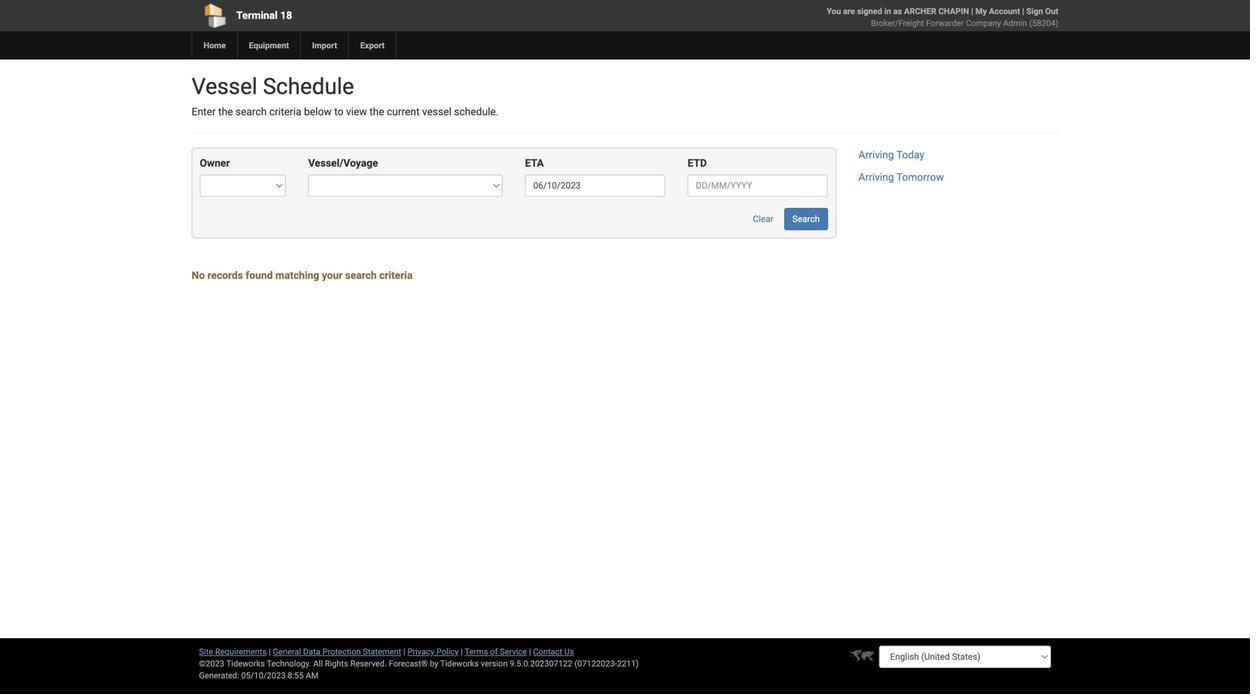 Task type: describe. For each thing, give the bounding box(es) containing it.
contact us link
[[533, 647, 574, 657]]

©2023 tideworks
[[199, 659, 265, 669]]

out
[[1045, 6, 1058, 16]]

equipment
[[249, 41, 289, 50]]

no
[[192, 269, 205, 282]]

generated:
[[199, 671, 239, 680]]

general
[[273, 647, 301, 657]]

terminal
[[236, 9, 278, 22]]

eta
[[525, 157, 544, 169]]

statement
[[363, 647, 401, 657]]

arriving for arriving today
[[858, 149, 894, 161]]

1 the from the left
[[218, 106, 233, 118]]

criteria inside vessel schedule enter the search criteria below to view the current vessel schedule.
[[269, 106, 301, 118]]

tideworks
[[440, 659, 479, 669]]

schedule.
[[454, 106, 499, 118]]

arriving today
[[858, 149, 924, 161]]

service
[[500, 647, 527, 657]]

you are signed in as archer chapin | my account | sign out broker/freight forwarder company admin (58204)
[[827, 6, 1058, 28]]

reserved.
[[350, 659, 387, 669]]

tomorrow
[[896, 171, 944, 183]]

site
[[199, 647, 213, 657]]

2211)
[[617, 659, 639, 669]]

18
[[280, 9, 292, 22]]

terminal 18 link
[[192, 0, 540, 31]]

account
[[989, 6, 1020, 16]]

8:55
[[288, 671, 304, 680]]

records
[[207, 269, 243, 282]]

view
[[346, 106, 367, 118]]

terminal 18
[[236, 9, 292, 22]]

version
[[481, 659, 508, 669]]

terms of service link
[[465, 647, 527, 657]]

sign
[[1026, 6, 1043, 16]]

ETA text field
[[525, 174, 665, 197]]

ETD text field
[[688, 174, 828, 197]]

broker/freight
[[871, 18, 924, 28]]

are
[[843, 6, 855, 16]]

us
[[564, 647, 574, 657]]

| up '9.5.0.202307122'
[[529, 647, 531, 657]]

enter
[[192, 106, 216, 118]]

matching
[[275, 269, 319, 282]]

no records found matching your search criteria
[[192, 269, 413, 282]]

rights
[[325, 659, 348, 669]]

general data protection statement link
[[273, 647, 401, 657]]

home link
[[192, 31, 237, 60]]

search
[[792, 214, 820, 224]]

technology.
[[267, 659, 311, 669]]

import
[[312, 41, 337, 50]]

chapin
[[938, 6, 969, 16]]

export
[[360, 41, 385, 50]]

1 vertical spatial search
[[345, 269, 377, 282]]

9.5.0.202307122
[[510, 659, 572, 669]]

vessel schedule enter the search criteria below to view the current vessel schedule.
[[192, 73, 499, 118]]

owner
[[200, 157, 230, 169]]

as
[[893, 6, 902, 16]]

arriving tomorrow
[[858, 171, 944, 183]]

protection
[[322, 647, 361, 657]]

2 the from the left
[[370, 106, 384, 118]]

all
[[313, 659, 323, 669]]



Task type: vqa. For each thing, say whether or not it's contained in the screenshot.
Mass Update link
no



Task type: locate. For each thing, give the bounding box(es) containing it.
1 horizontal spatial the
[[370, 106, 384, 118]]

| left sign
[[1022, 6, 1024, 16]]

| up forecast®
[[403, 647, 405, 657]]

privacy policy link
[[407, 647, 459, 657]]

0 vertical spatial arriving
[[858, 149, 894, 161]]

vessel
[[422, 106, 451, 118]]

archer
[[904, 6, 936, 16]]

privacy
[[407, 647, 434, 657]]

my account link
[[975, 6, 1020, 16]]

arriving today link
[[858, 149, 924, 161]]

| left general on the left bottom
[[269, 647, 271, 657]]

current
[[387, 106, 420, 118]]

import link
[[300, 31, 348, 60]]

vessel/voyage
[[308, 157, 378, 169]]

you
[[827, 6, 841, 16]]

1 horizontal spatial search
[[345, 269, 377, 282]]

found
[[246, 269, 273, 282]]

export link
[[348, 31, 396, 60]]

your
[[322, 269, 343, 282]]

in
[[884, 6, 891, 16]]

0 horizontal spatial criteria
[[269, 106, 301, 118]]

(58204)
[[1029, 18, 1058, 28]]

search button
[[784, 208, 828, 230]]

search inside vessel schedule enter the search criteria below to view the current vessel schedule.
[[236, 106, 267, 118]]

site requirements | general data protection statement | privacy policy | terms of service | contact us ©2023 tideworks technology. all rights reserved. forecast® by tideworks version 9.5.0.202307122 (07122023-2211) generated: 05/10/2023 8:55 am
[[199, 647, 639, 680]]

0 vertical spatial criteria
[[269, 106, 301, 118]]

schedule
[[263, 73, 354, 100]]

| up tideworks
[[461, 647, 463, 657]]

company
[[966, 18, 1001, 28]]

site requirements link
[[199, 647, 267, 657]]

(07122023-
[[574, 659, 617, 669]]

of
[[490, 647, 498, 657]]

search down vessel
[[236, 106, 267, 118]]

1 vertical spatial arriving
[[858, 171, 894, 183]]

forwarder
[[926, 18, 964, 28]]

signed
[[857, 6, 882, 16]]

clear
[[753, 214, 773, 224]]

to
[[334, 106, 343, 118]]

0 horizontal spatial the
[[218, 106, 233, 118]]

| left my
[[971, 6, 973, 16]]

arriving
[[858, 149, 894, 161], [858, 171, 894, 183]]

1 vertical spatial criteria
[[379, 269, 413, 282]]

my
[[975, 6, 987, 16]]

am
[[306, 671, 318, 680]]

search right "your"
[[345, 269, 377, 282]]

0 vertical spatial search
[[236, 106, 267, 118]]

arriving down arriving today link
[[858, 171, 894, 183]]

criteria left below in the left of the page
[[269, 106, 301, 118]]

terms
[[465, 647, 488, 657]]

etd
[[688, 157, 707, 169]]

1 arriving from the top
[[858, 149, 894, 161]]

criteria right "your"
[[379, 269, 413, 282]]

contact
[[533, 647, 562, 657]]

the right view at top left
[[370, 106, 384, 118]]

arriving up arriving tomorrow
[[858, 149, 894, 161]]

equipment link
[[237, 31, 300, 60]]

arriving tomorrow link
[[858, 171, 944, 183]]

sign out link
[[1026, 6, 1058, 16]]

below
[[304, 106, 332, 118]]

arriving for arriving tomorrow
[[858, 171, 894, 183]]

vessel
[[192, 73, 257, 100]]

home
[[203, 41, 226, 50]]

2 arriving from the top
[[858, 171, 894, 183]]

data
[[303, 647, 320, 657]]

forecast®
[[389, 659, 428, 669]]

05/10/2023
[[241, 671, 286, 680]]

criteria
[[269, 106, 301, 118], [379, 269, 413, 282]]

0 horizontal spatial search
[[236, 106, 267, 118]]

requirements
[[215, 647, 267, 657]]

the right enter
[[218, 106, 233, 118]]

the
[[218, 106, 233, 118], [370, 106, 384, 118]]

search
[[236, 106, 267, 118], [345, 269, 377, 282]]

today
[[896, 149, 924, 161]]

1 horizontal spatial criteria
[[379, 269, 413, 282]]

policy
[[436, 647, 459, 657]]

admin
[[1003, 18, 1027, 28]]

clear button
[[745, 208, 782, 230]]

by
[[430, 659, 438, 669]]

|
[[971, 6, 973, 16], [1022, 6, 1024, 16], [269, 647, 271, 657], [403, 647, 405, 657], [461, 647, 463, 657], [529, 647, 531, 657]]



